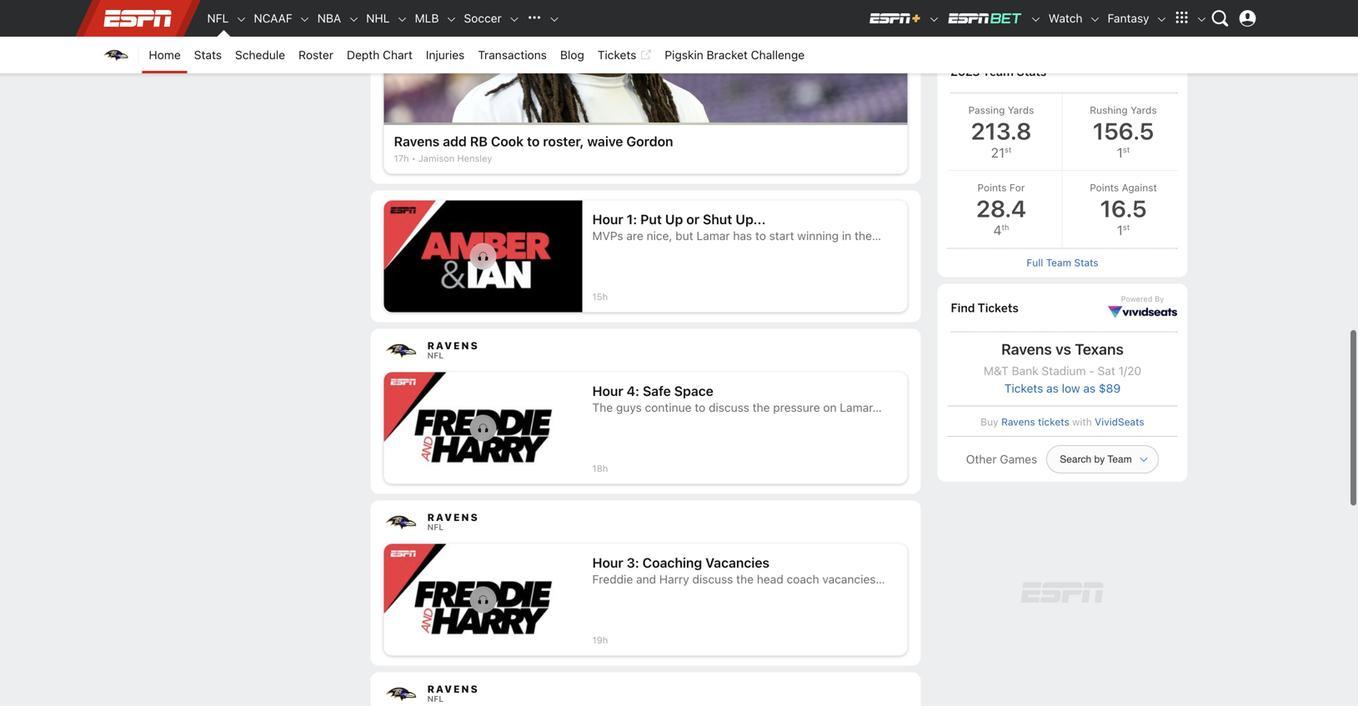 Task type: locate. For each thing, give the bounding box(es) containing it.
1 vertical spatial hour
[[592, 383, 623, 399]]

0 vertical spatial stats
[[194, 48, 222, 62]]

st
[[1005, 145, 1012, 154], [1123, 145, 1130, 154], [1123, 223, 1130, 232]]

blog
[[560, 48, 584, 62]]

0 vertical spatial hour
[[592, 211, 623, 227]]

stats down espn bet icon
[[1017, 64, 1047, 79]]

0 horizontal spatial stats
[[194, 48, 222, 62]]

head
[[757, 572, 783, 586]]

1 vertical spatial team
[[983, 64, 1014, 79]]

the inside hour 4: safe space the guys continue to discuss the pressure on lamar…
[[753, 401, 770, 414]]

2 vertical spatial ravens nfl
[[427, 683, 479, 704]]

depth chart link
[[340, 37, 419, 73]]

yards inside rushing yards 156.5 1 st
[[1131, 104, 1157, 116]]

1 as from the left
[[1046, 382, 1059, 395]]

nfl image
[[235, 13, 247, 25]]

vividseats
[[1095, 416, 1144, 427]]

to right has
[[755, 229, 766, 243]]

1 1 from the top
[[1117, 144, 1123, 160]]

1 for 16.5
[[1117, 222, 1123, 238]]

find tickets element
[[951, 284, 1178, 332]]

2 1 from the top
[[1117, 222, 1123, 238]]

1 horizontal spatial as
[[1083, 382, 1096, 395]]

1 horizontal spatial stats
[[1017, 64, 1047, 79]]

texans
[[1075, 340, 1124, 358]]

2 ravens nfl from the top
[[427, 512, 479, 532]]

0 vertical spatial ravens nfl
[[427, 340, 479, 360]]

as down - at the right bottom of the page
[[1083, 382, 1096, 395]]

challenge
[[751, 48, 805, 62]]

1 vertical spatial ravens nfl
[[427, 512, 479, 532]]

2 vertical spatial tickets
[[1004, 382, 1043, 395]]

nice,
[[647, 229, 672, 243]]

as left "low"
[[1046, 382, 1059, 395]]

st down 16.5
[[1123, 223, 1130, 232]]

vs
[[1056, 340, 1071, 358]]

stats
[[194, 48, 222, 62], [1017, 64, 1047, 79], [1074, 257, 1098, 269]]

to down the space
[[695, 401, 706, 414]]

0 vertical spatial tickets
[[598, 48, 636, 62]]

1 down against
[[1117, 222, 1123, 238]]

fantasy image
[[1156, 13, 1168, 25]]

21
[[991, 144, 1005, 160]]

st down 213.8
[[1005, 145, 1012, 154]]

ncaaf image
[[299, 13, 311, 25]]

hour up mvps
[[592, 211, 623, 227]]

bank
[[1012, 364, 1039, 378]]

points for 28.4
[[978, 182, 1007, 194]]

stats down nfl link
[[194, 48, 222, 62]]

points up 16.5
[[1090, 182, 1119, 194]]

tickets
[[598, 48, 636, 62], [978, 300, 1019, 315], [1004, 382, 1043, 395]]

0 vertical spatial full
[[1015, 23, 1032, 35]]

2 hour from the top
[[592, 383, 623, 399]]

points inside points for 28.4 4 th
[[978, 182, 1007, 194]]

1 vertical spatial full
[[1027, 257, 1043, 269]]

full for full team statistics
[[1015, 23, 1032, 35]]

cook
[[491, 133, 524, 149]]

put
[[640, 211, 662, 227]]

hour inside hour 4: safe space the guys continue to discuss the pressure on lamar…
[[592, 383, 623, 399]]

tickets
[[1038, 416, 1069, 427]]

full left watch link
[[1015, 23, 1032, 35]]

1 points from the left
[[978, 182, 1007, 194]]

st inside the points against 16.5 1 st
[[1123, 223, 1130, 232]]

1 horizontal spatial points
[[1090, 182, 1119, 194]]

1 vertical spatial to
[[755, 229, 766, 243]]

hour
[[592, 211, 623, 227], [592, 383, 623, 399], [592, 555, 623, 571]]

0 vertical spatial discuss
[[709, 401, 749, 414]]

nhl link
[[360, 0, 396, 37]]

are
[[626, 229, 643, 243]]

1 yards from the left
[[1008, 104, 1034, 116]]

and
[[636, 572, 656, 586]]

hour inside hour 1: put up or shut up... mvps are nice, but lamar has to start winning in the…
[[592, 211, 623, 227]]

full up find tickets element
[[1027, 257, 1043, 269]]

st for 156.5
[[1123, 145, 1130, 154]]

1 vertical spatial discuss
[[692, 572, 733, 586]]

st down the 156.5
[[1123, 145, 1130, 154]]

dalvin cook image
[[384, 0, 907, 123]]

nfl link
[[201, 0, 235, 37]]

2 yards from the left
[[1131, 104, 1157, 116]]

1 vertical spatial 1
[[1117, 222, 1123, 238]]

the
[[592, 401, 613, 414]]

full team stats link
[[1027, 257, 1098, 269]]

the
[[753, 401, 770, 414], [736, 572, 754, 586]]

tickets left external link image
[[598, 48, 636, 62]]

more sports image
[[548, 13, 560, 25]]

ravens inside the ravens vs texans m&t bank stadium - sat 1/20 tickets as low as $89
[[1001, 340, 1052, 358]]

tickets down bank
[[1004, 382, 1043, 395]]

coach
[[787, 572, 819, 586]]

stats for 2023 team stats
[[1017, 64, 1047, 79]]

for
[[1010, 182, 1025, 194]]

vacancies
[[705, 555, 770, 571]]

hour for hour 1: put up or shut up...
[[592, 211, 623, 227]]

discuss down vacancies
[[692, 572, 733, 586]]

1
[[1117, 144, 1123, 160], [1117, 222, 1123, 238]]

pressure
[[773, 401, 820, 414]]

st for 16.5
[[1123, 223, 1130, 232]]

0 vertical spatial to
[[527, 133, 540, 149]]

2 vertical spatial hour
[[592, 555, 623, 571]]

ravens
[[394, 133, 440, 149], [427, 340, 479, 351], [1001, 340, 1052, 358], [1001, 416, 1035, 427], [427, 512, 479, 523], [427, 683, 479, 695]]

hour up the
[[592, 383, 623, 399]]

yards up the 156.5
[[1131, 104, 1157, 116]]

transactions
[[478, 48, 547, 62]]

1 up against
[[1117, 144, 1123, 160]]

hour up freddie
[[592, 555, 623, 571]]

waive
[[587, 133, 623, 149]]

tickets inside tickets link
[[598, 48, 636, 62]]

winning
[[797, 229, 839, 243]]

safe
[[643, 383, 671, 399]]

1 vertical spatial the
[[736, 572, 754, 586]]

2 vertical spatial to
[[695, 401, 706, 414]]

stats inside stats link
[[194, 48, 222, 62]]

rb
[[470, 133, 488, 149]]

2023 team stats
[[951, 64, 1047, 79]]

full inside "link"
[[1015, 23, 1032, 35]]

yards inside passing yards 213.8 21 st
[[1008, 104, 1034, 116]]

0 vertical spatial the
[[753, 401, 770, 414]]

list
[[948, 0, 1178, 6]]

3 hour from the top
[[592, 555, 623, 571]]

in
[[842, 229, 851, 243]]

0 horizontal spatial yards
[[1008, 104, 1034, 116]]

tickets as low as $89 link
[[948, 382, 1178, 395]]

points against 16.5 1 st
[[1090, 182, 1157, 238]]

the down vacancies
[[736, 572, 754, 586]]

fantasy
[[1108, 11, 1149, 25]]

1 vertical spatial tickets
[[978, 300, 1019, 315]]

nba image
[[348, 13, 360, 25]]

points inside the points against 16.5 1 st
[[1090, 182, 1119, 194]]

nba link
[[311, 0, 348, 37]]

soccer
[[464, 11, 502, 25]]

the left pressure
[[753, 401, 770, 414]]

1 vertical spatial stats
[[1017, 64, 1047, 79]]

1/20
[[1119, 364, 1141, 378]]

18h
[[592, 463, 608, 474]]

profile management image
[[1239, 10, 1256, 27]]

lamar…
[[840, 401, 882, 414]]

1 inside rushing yards 156.5 1 st
[[1117, 144, 1123, 160]]

hour 3: coaching vacancies image
[[384, 544, 582, 656]]

1 ravens nfl from the top
[[427, 340, 479, 360]]

hour 3: coaching vacancies freddie and harry discuss the head coach vacancies…
[[592, 555, 885, 586]]

discuss down the space
[[709, 401, 749, 414]]

buy ravens tickets with vividseats
[[981, 416, 1144, 427]]

2 vertical spatial team
[[1046, 257, 1071, 269]]

2 vertical spatial stats
[[1074, 257, 1098, 269]]

28.4
[[976, 195, 1026, 222]]

the…
[[855, 229, 881, 243]]

team for full team stats
[[1046, 257, 1071, 269]]

depth chart
[[347, 48, 413, 62]]

guys
[[616, 401, 642, 414]]

mlb link
[[408, 0, 446, 37]]

points
[[978, 182, 1007, 194], [1090, 182, 1119, 194]]

2 points from the left
[[1090, 182, 1119, 194]]

4:
[[627, 383, 639, 399]]

0 horizontal spatial as
[[1046, 382, 1059, 395]]

st inside rushing yards 156.5 1 st
[[1123, 145, 1130, 154]]

soccer image
[[508, 13, 520, 25]]

1 horizontal spatial to
[[695, 401, 706, 414]]

1 for 156.5
[[1117, 144, 1123, 160]]

tickets right find
[[978, 300, 1019, 315]]

0 vertical spatial 1
[[1117, 144, 1123, 160]]

1 hour from the top
[[592, 211, 623, 227]]

st inside passing yards 213.8 21 st
[[1005, 145, 1012, 154]]

17h
[[394, 153, 409, 164]]

to inside hour 4: safe space the guys continue to discuss the pressure on lamar…
[[695, 401, 706, 414]]

1:
[[627, 211, 637, 227]]

16.5
[[1100, 195, 1147, 222]]

0 vertical spatial team
[[1035, 23, 1061, 35]]

espn bet image
[[947, 12, 1024, 25]]

list item
[[948, 0, 1178, 6]]

team for 2023 team stats
[[983, 64, 1014, 79]]

2 horizontal spatial stats
[[1074, 257, 1098, 269]]

continue
[[645, 401, 692, 414]]

on
[[823, 401, 837, 414]]

hour for hour 3: coaching vacancies
[[592, 555, 623, 571]]

roster
[[299, 48, 333, 62]]

2023
[[951, 64, 980, 79]]

to right the cook
[[527, 133, 540, 149]]

watch image
[[1089, 13, 1101, 25]]

team inside "link"
[[1035, 23, 1061, 35]]

ravens vs texans m&t bank stadium - sat 1/20 tickets as low as $89
[[984, 340, 1141, 395]]

2 horizontal spatial to
[[755, 229, 766, 243]]

1 inside the points against 16.5 1 st
[[1117, 222, 1123, 238]]

0 horizontal spatial points
[[978, 182, 1007, 194]]

team for full team statistics
[[1035, 23, 1061, 35]]

points up '28.4'
[[978, 182, 1007, 194]]

ravens nfl for hour 4: safe space
[[427, 340, 479, 360]]

hour inside hour 3: coaching vacancies freddie and harry discuss the head coach vacancies…
[[592, 555, 623, 571]]

stats up find tickets element
[[1074, 257, 1098, 269]]

156.5
[[1093, 117, 1154, 144]]

more espn image
[[1196, 13, 1208, 25]]

external link image
[[640, 45, 651, 65]]

yards up 213.8
[[1008, 104, 1034, 116]]

full team stats
[[1027, 257, 1098, 269]]

shut
[[703, 211, 732, 227]]

to inside hour 1: put up or shut up... mvps are nice, but lamar has to start winning in the…
[[755, 229, 766, 243]]

1 horizontal spatial yards
[[1131, 104, 1157, 116]]

nba
[[317, 11, 341, 25]]



Task type: vqa. For each thing, say whether or not it's contained in the screenshot.


Task type: describe. For each thing, give the bounding box(es) containing it.
espn plus image
[[928, 13, 940, 25]]

pigskin bracket challenge
[[665, 48, 805, 62]]

coaching
[[643, 555, 702, 571]]

jamison
[[418, 153, 455, 164]]

injuries link
[[419, 37, 471, 73]]

th
[[1002, 223, 1009, 232]]

find
[[951, 300, 975, 315]]

other games
[[966, 452, 1037, 466]]

nfl inside nfl link
[[207, 11, 229, 25]]

tickets inside the ravens vs texans m&t bank stadium - sat 1/20 tickets as low as $89
[[1004, 382, 1043, 395]]

jamison hensley
[[418, 153, 492, 164]]

chart
[[383, 48, 413, 62]]

sat
[[1098, 364, 1115, 378]]

ncaaf
[[254, 11, 292, 25]]

3 ravens nfl from the top
[[427, 683, 479, 704]]

soccer link
[[457, 0, 508, 37]]

hour for hour 4: safe space
[[592, 383, 623, 399]]

watch link
[[1042, 0, 1089, 37]]

fantasy link
[[1101, 0, 1156, 37]]

m&t
[[984, 364, 1009, 378]]

home
[[149, 48, 181, 62]]

stadium
[[1042, 364, 1086, 378]]

vividseats link
[[1095, 416, 1144, 427]]

15h
[[592, 291, 608, 302]]

213.8
[[971, 117, 1032, 144]]

lamar
[[696, 229, 730, 243]]

against
[[1122, 182, 1157, 194]]

ravens nfl for hour 3: coaching vacancies
[[427, 512, 479, 532]]

full team statistics
[[1015, 23, 1110, 35]]

roster,
[[543, 133, 584, 149]]

find tickets
[[951, 300, 1019, 315]]

mlb
[[415, 11, 439, 25]]

start
[[769, 229, 794, 243]]

buy
[[981, 416, 999, 427]]

games
[[1000, 452, 1037, 466]]

tickets link
[[591, 37, 658, 73]]

rushing
[[1090, 104, 1128, 116]]

watch
[[1049, 11, 1083, 25]]

vacancies…
[[822, 572, 885, 586]]

or
[[686, 211, 700, 227]]

hour 1: put up or shut up... image
[[384, 201, 582, 312]]

gordon
[[626, 133, 673, 149]]

espn+ image
[[868, 12, 922, 25]]

3:
[[627, 555, 639, 571]]

full for full team stats
[[1027, 257, 1043, 269]]

pigskin bracket challenge link
[[658, 37, 811, 73]]

4
[[993, 222, 1002, 238]]

the inside hour 3: coaching vacancies freddie and harry discuss the head coach vacancies…
[[736, 572, 754, 586]]

transactions link
[[471, 37, 554, 73]]

hour 1: put up or shut up... mvps are nice, but lamar has to start winning in the…
[[592, 211, 881, 243]]

espn bet image
[[1030, 13, 1042, 25]]

discuss inside hour 4: safe space the guys continue to discuss the pressure on lamar…
[[709, 401, 749, 414]]

mlb image
[[446, 13, 457, 25]]

2 as from the left
[[1083, 382, 1096, 395]]

global navigation element
[[95, 0, 1263, 37]]

full team statistics link
[[1015, 23, 1110, 35]]

roster link
[[292, 37, 340, 73]]

other
[[966, 452, 997, 466]]

passing yards 213.8 21 st
[[968, 104, 1034, 160]]

discuss inside hour 3: coaching vacancies freddie and harry discuss the head coach vacancies…
[[692, 572, 733, 586]]

yards for 156.5
[[1131, 104, 1157, 116]]

ravens tickets link
[[1001, 416, 1069, 427]]

19h
[[592, 635, 608, 646]]

hour 4: safe space the guys continue to discuss the pressure on lamar…
[[592, 383, 882, 414]]

nhl image
[[396, 13, 408, 25]]

statistics
[[1064, 23, 1110, 35]]

points for 16.5
[[1090, 182, 1119, 194]]

harry
[[659, 572, 689, 586]]

-
[[1089, 364, 1094, 378]]

bracket
[[707, 48, 748, 62]]

yards for 213.8
[[1008, 104, 1034, 116]]

with
[[1072, 416, 1092, 427]]

0 horizontal spatial to
[[527, 133, 540, 149]]

nhl
[[366, 11, 390, 25]]

hensley
[[457, 153, 492, 164]]

space
[[674, 383, 714, 399]]

pigskin
[[665, 48, 703, 62]]

schedule
[[235, 48, 285, 62]]

points for 28.4 4 th
[[976, 182, 1026, 238]]

stats for full team stats
[[1074, 257, 1098, 269]]

up...
[[736, 211, 766, 227]]

up
[[665, 211, 683, 227]]

add
[[443, 133, 467, 149]]

injuries
[[426, 48, 465, 62]]

hour 4: safe space image
[[384, 372, 582, 484]]

ravens add rb cook to roster, waive gordon
[[394, 133, 673, 149]]

depth
[[347, 48, 380, 62]]

tickets inside find tickets element
[[978, 300, 1019, 315]]

blog link
[[554, 37, 591, 73]]

$89
[[1099, 382, 1121, 395]]

st for 213.8
[[1005, 145, 1012, 154]]

more espn image
[[1169, 6, 1194, 31]]

schedule link
[[228, 37, 292, 73]]

espn more sports home page image
[[522, 6, 547, 31]]



